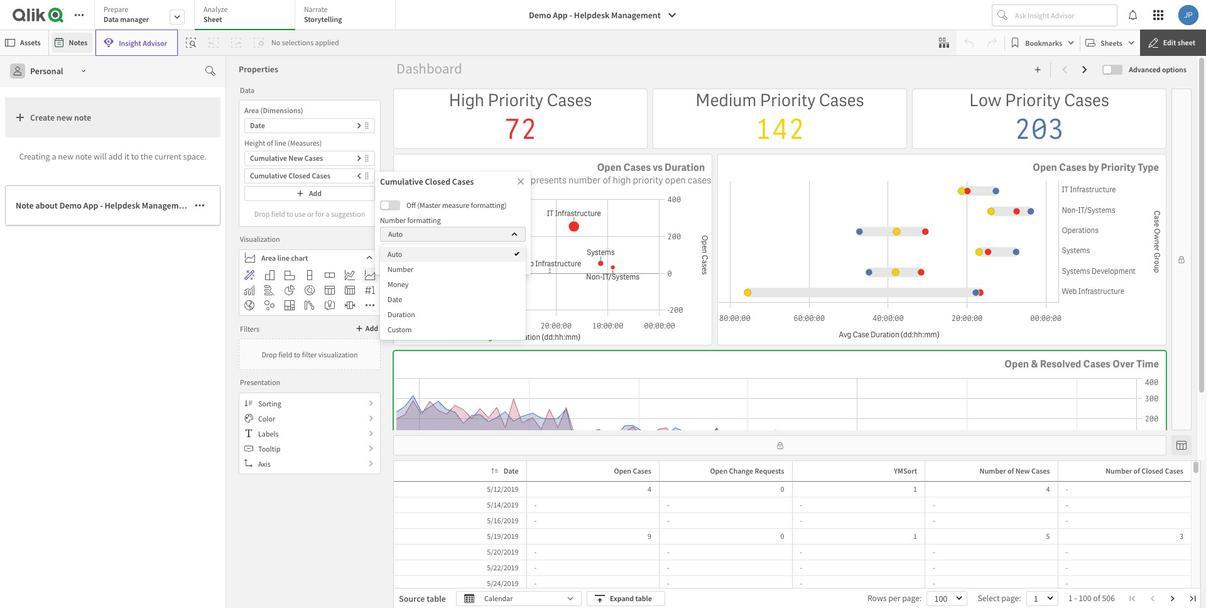 Task type: vqa. For each thing, say whether or not it's contained in the screenshot.
leftmost your
no



Task type: locate. For each thing, give the bounding box(es) containing it.
*
[[468, 174, 473, 187]]

select
[[978, 593, 1000, 604]]

number for number of closed cases
[[1106, 466, 1133, 476]]

vertical stacked bar chart image
[[305, 270, 315, 280]]

notes
[[69, 38, 87, 47]]

area up vertical grouped bar chart image
[[261, 253, 276, 262]]

0 vertical spatial add
[[309, 189, 322, 198]]

1 vertical spatial helpdesk
[[105, 200, 140, 211]]

area line chart
[[261, 253, 308, 262]]

1
[[914, 484, 917, 494], [914, 532, 917, 541], [1069, 593, 1073, 604]]

1 vertical spatial new
[[1016, 466, 1030, 476]]

date button up '(measures)'
[[244, 118, 375, 133]]

0 horizontal spatial :
[[920, 593, 922, 604]]

0 horizontal spatial click to unlock sheet layout image
[[776, 442, 784, 449]]

1 horizontal spatial area
[[261, 253, 276, 262]]

line left chart
[[277, 253, 290, 262]]

1 horizontal spatial cumulative closed cases
[[380, 176, 474, 187]]

1 for 4
[[914, 484, 917, 494]]

0 horizontal spatial app
[[83, 200, 98, 211]]

page right select
[[1002, 593, 1019, 604]]

date down money
[[388, 295, 402, 304]]

1 horizontal spatial 4
[[1047, 484, 1050, 494]]

priority inside low priority cases 203
[[1005, 89, 1061, 111]]

Ask Insight Advisor text field
[[1013, 5, 1117, 25]]

priority down create new sheet icon
[[1005, 89, 1061, 111]]

data down properties
[[240, 85, 255, 95]]

selections tool image
[[940, 38, 950, 48]]

pivot table image
[[345, 285, 355, 295]]

cases
[[547, 89, 592, 111], [819, 89, 865, 111], [1064, 89, 1110, 111], [305, 153, 323, 163], [624, 161, 651, 174], [1060, 161, 1087, 174], [312, 171, 331, 180], [452, 176, 474, 187], [1084, 358, 1111, 371], [633, 466, 652, 476], [1032, 466, 1050, 476], [1165, 466, 1184, 476]]

new right create
[[56, 112, 72, 123]]

properties
[[239, 63, 278, 75]]

1 horizontal spatial data
[[240, 85, 255, 95]]

1 vertical spatial 0
[[781, 532, 785, 541]]

donut chart image
[[305, 285, 315, 295]]

0 horizontal spatial date button
[[244, 118, 375, 133]]

data inside the prepare data manager
[[104, 14, 119, 24]]

1 vertical spatial 1
[[914, 532, 917, 541]]

open
[[597, 161, 622, 174], [1033, 161, 1058, 174], [1005, 358, 1029, 371], [614, 466, 632, 476], [710, 466, 728, 476]]

list box containing auto
[[380, 244, 526, 340]]

no selections applied
[[272, 38, 339, 47]]

0 vertical spatial date button
[[244, 118, 375, 133]]

auto number money date duration custom
[[388, 249, 415, 334]]

table right the expand in the bottom of the page
[[636, 594, 652, 603]]

1 horizontal spatial date button
[[487, 464, 524, 479]]

open inside open cases vs duration * bubble size represents number of high priority open cases
[[597, 161, 622, 174]]

high
[[613, 174, 631, 187]]

scatter plot image
[[265, 300, 275, 310]]

app inside button
[[553, 9, 568, 21]]

duration up custom
[[388, 310, 415, 319]]

change
[[729, 466, 754, 476]]

0 vertical spatial 1
[[914, 484, 917, 494]]

money
[[388, 280, 409, 289]]

size
[[505, 174, 521, 187]]

to
[[131, 151, 139, 162], [294, 350, 301, 359]]

1 horizontal spatial click to unlock sheet layout image
[[1178, 256, 1186, 263]]

about
[[35, 200, 58, 211]]

go to the first page image
[[1129, 595, 1137, 603]]

auto inside auto number money date duration custom
[[388, 249, 402, 259]]

duration
[[665, 161, 705, 174], [388, 310, 415, 319]]

2 horizontal spatial date
[[504, 466, 519, 476]]

data down prepare
[[104, 14, 119, 24]]

1 horizontal spatial management
[[611, 9, 661, 21]]

date button up 5/12/2019
[[487, 464, 524, 479]]

axis
[[258, 459, 271, 468]]

1 vertical spatial line
[[277, 253, 290, 262]]

color button
[[239, 411, 380, 426]]

more image
[[365, 300, 375, 310]]

closed inside showing 101 rows and 6 columns. use arrow keys to navigate in table cells and tab to move to pagination controls. for the full range of keyboard navigation, see the documentation. element
[[1142, 466, 1164, 476]]

requests
[[755, 466, 785, 476]]

no
[[272, 38, 280, 47]]

list box
[[380, 244, 526, 340]]

of inside open cases vs duration * bubble size represents number of high priority open cases
[[603, 174, 611, 187]]

manager
[[120, 14, 149, 24]]

4
[[648, 484, 652, 494], [1047, 484, 1050, 494]]

0 horizontal spatial cumulative closed cases
[[250, 171, 331, 180]]

priority right high
[[488, 89, 544, 111]]

area inside "button"
[[261, 253, 276, 262]]

source
[[399, 593, 425, 605]]

100
[[1079, 593, 1092, 604]]

go to the previous page image
[[1149, 595, 1157, 603]]

1 horizontal spatial date
[[388, 295, 402, 304]]

edit sheet
[[1164, 38, 1196, 47]]

1 horizontal spatial :
[[1019, 593, 1022, 604]]

0 horizontal spatial new
[[289, 153, 303, 163]]

new right a
[[58, 151, 74, 162]]

0 horizontal spatial management
[[142, 200, 191, 211]]

demo app - helpdesk management button
[[522, 5, 685, 25]]

cases inside "high priority cases 72"
[[547, 89, 592, 111]]

advanced
[[1129, 65, 1161, 74]]

1 horizontal spatial app
[[553, 9, 568, 21]]

(dimensions)
[[261, 106, 303, 115]]

1 vertical spatial management
[[142, 200, 191, 211]]

date button
[[244, 118, 375, 133], [487, 464, 524, 479]]

new
[[56, 112, 72, 123], [58, 151, 74, 162]]

tab list
[[94, 0, 400, 31]]

1 horizontal spatial demo
[[529, 9, 551, 21]]

5/14/2019
[[487, 500, 519, 510]]

open change requests
[[710, 466, 785, 476]]

to right it
[[131, 151, 139, 162]]

2 vertical spatial date
[[504, 466, 519, 476]]

2 vertical spatial 1
[[1069, 593, 1073, 604]]

area for area (dimensions)
[[244, 106, 259, 115]]

0 horizontal spatial table
[[427, 593, 446, 605]]

cumulative up off
[[380, 176, 423, 187]]

1 vertical spatial click to unlock sheet layout image
[[776, 442, 784, 449]]

1 vertical spatial demo
[[60, 200, 82, 211]]

priority right medium
[[760, 89, 816, 111]]

kpi image
[[365, 285, 375, 295]]

over
[[1113, 358, 1135, 371]]

line chart image
[[345, 270, 355, 280]]

sheet
[[1178, 38, 1196, 47]]

1 page from the left
[[902, 593, 920, 604]]

date up height
[[250, 121, 265, 130]]

1 vertical spatial add button
[[353, 321, 381, 336]]

1 horizontal spatial new
[[1016, 466, 1030, 476]]

1 horizontal spatial closed
[[425, 176, 451, 187]]

labels
[[258, 429, 279, 438]]

app inside "button"
[[83, 200, 98, 211]]

box plot image
[[345, 300, 355, 310]]

chart
[[291, 253, 308, 262]]

cumulative
[[250, 153, 287, 163], [250, 171, 287, 180], [380, 176, 423, 187]]

note
[[16, 200, 34, 211]]

: right per
[[920, 593, 922, 604]]

0 horizontal spatial 4
[[648, 484, 652, 494]]

data
[[104, 14, 119, 24], [240, 85, 255, 95]]

close image
[[517, 177, 525, 186]]

0 horizontal spatial helpdesk
[[105, 200, 140, 211]]

number formatting auto
[[380, 216, 441, 239]]

high priority cases 72
[[449, 89, 592, 148]]

note inside button
[[74, 112, 91, 123]]

0 horizontal spatial to
[[131, 151, 139, 162]]

priority for 72
[[488, 89, 544, 111]]

number of closed cases button
[[1090, 464, 1189, 479]]

1 horizontal spatial add
[[366, 324, 378, 333]]

medium priority cases 142
[[696, 89, 865, 148]]

0 vertical spatial auto
[[388, 229, 403, 239]]

area line chart image
[[365, 270, 375, 280]]

1 : from the left
[[920, 593, 922, 604]]

1 horizontal spatial table
[[636, 594, 652, 603]]

number inside number formatting auto
[[380, 216, 406, 225]]

cumulative down the cumulative new cases
[[250, 171, 287, 180]]

application containing 72
[[0, 0, 1207, 608]]

management
[[611, 9, 661, 21], [142, 200, 191, 211]]

0 horizontal spatial area
[[244, 106, 259, 115]]

0 vertical spatial duration
[[665, 161, 705, 174]]

(measures)
[[288, 138, 322, 148]]

1 vertical spatial date
[[388, 295, 402, 304]]

0 vertical spatial add button
[[244, 186, 375, 201]]

note right create
[[74, 112, 91, 123]]

area for area line chart
[[261, 253, 276, 262]]

cases inside open cases vs duration * bubble size represents number of high priority open cases
[[624, 161, 651, 174]]

1 vertical spatial new
[[58, 151, 74, 162]]

creating a new note will add it to the current space.
[[19, 151, 206, 162]]

0 horizontal spatial data
[[104, 14, 119, 24]]

auto
[[388, 229, 403, 239], [388, 249, 402, 259]]

add down more image
[[366, 324, 378, 333]]

5/22/2019
[[487, 563, 519, 572]]

0 vertical spatial management
[[611, 9, 661, 21]]

hide source table viewer image
[[1177, 440, 1187, 451]]

note left will
[[75, 151, 92, 162]]

2 page from the left
[[1002, 593, 1019, 604]]

auto button
[[380, 227, 526, 242]]

1 for 5
[[914, 532, 917, 541]]

add button down cumulative closed cases button
[[244, 186, 375, 201]]

cumulative closed cases down the cumulative new cases
[[250, 171, 331, 180]]

1 0 from the top
[[781, 484, 785, 494]]

to right the field
[[294, 350, 301, 359]]

cumulative down height
[[250, 153, 287, 163]]

1 vertical spatial duration
[[388, 310, 415, 319]]

area left (dimensions)
[[244, 106, 259, 115]]

table right the source
[[427, 593, 446, 605]]

line up the cumulative new cases
[[275, 138, 286, 148]]

1 vertical spatial date button
[[487, 464, 524, 479]]

0 vertical spatial helpdesk
[[574, 9, 610, 21]]

1 horizontal spatial page
[[1002, 593, 1019, 604]]

tooltip button
[[239, 441, 380, 456]]

demo app - helpdesk management
[[529, 9, 661, 21]]

low priority cases 203
[[970, 89, 1110, 148]]

horizontal stacked bar chart image
[[325, 270, 335, 280]]

narrate
[[304, 4, 328, 14]]

open & resolved cases over time
[[1005, 358, 1159, 371]]

0 vertical spatial note
[[74, 112, 91, 123]]

(november
[[193, 200, 235, 211]]

demo inside "button"
[[60, 200, 82, 211]]

72
[[504, 111, 537, 148]]

duration inside list box
[[388, 310, 415, 319]]

cumulative new cases button
[[244, 151, 375, 166]]

cumulative new cases
[[250, 153, 323, 163]]

axis button
[[239, 456, 380, 471]]

0 horizontal spatial date
[[250, 121, 265, 130]]

create new note button
[[5, 97, 221, 138]]

sorting button
[[239, 396, 380, 411]]

by
[[1089, 161, 1099, 174]]

table
[[427, 593, 446, 605], [636, 594, 652, 603]]

1 vertical spatial add
[[366, 324, 378, 333]]

tooltip
[[258, 444, 281, 453]]

1 vertical spatial to
[[294, 350, 301, 359]]

table inside button
[[636, 594, 652, 603]]

application
[[0, 0, 1207, 608]]

1 vertical spatial app
[[83, 200, 98, 211]]

helpdesk
[[574, 9, 610, 21], [105, 200, 140, 211]]

2 horizontal spatial closed
[[1142, 466, 1164, 476]]

0 vertical spatial click to unlock sheet layout image
[[1178, 256, 1186, 263]]

1 horizontal spatial helpdesk
[[574, 9, 610, 21]]

0 vertical spatial 0
[[781, 484, 785, 494]]

add button down more image
[[353, 321, 381, 336]]

0
[[781, 484, 785, 494], [781, 532, 785, 541]]

4 down open cases
[[648, 484, 652, 494]]

duration right the vs
[[665, 161, 705, 174]]

select page :
[[978, 593, 1022, 604]]

new
[[289, 153, 303, 163], [1016, 466, 1030, 476]]

0 vertical spatial demo
[[529, 9, 551, 21]]

0 vertical spatial data
[[104, 14, 119, 24]]

0 vertical spatial new
[[56, 112, 72, 123]]

date up 5/12/2019
[[504, 466, 519, 476]]

date inside showing 101 rows and 6 columns. use arrow keys to navigate in table cells and tab to move to pagination controls. for the full range of keyboard navigation, see the documentation. element
[[504, 466, 519, 476]]

4 down number of new cases
[[1047, 484, 1050, 494]]

height
[[244, 138, 265, 148]]

0 horizontal spatial duration
[[388, 310, 415, 319]]

0 vertical spatial new
[[289, 153, 303, 163]]

0 vertical spatial area
[[244, 106, 259, 115]]

click to unlock sheet layout image
[[1178, 256, 1186, 263], [776, 442, 784, 449]]

create
[[30, 112, 55, 123]]

formatting)
[[471, 200, 507, 210]]

sheets
[[1101, 38, 1123, 47]]

will
[[94, 151, 107, 162]]

1 horizontal spatial duration
[[665, 161, 705, 174]]

priority inside medium priority cases 142
[[760, 89, 816, 111]]

1 vertical spatial auto
[[388, 249, 402, 259]]

add down cumulative closed cases button
[[309, 189, 322, 198]]

bookmarks button
[[1008, 33, 1078, 53]]

cumulative for cumulative closed cases button
[[250, 171, 287, 180]]

personal
[[30, 65, 63, 77]]

1 horizontal spatial to
[[294, 350, 301, 359]]

0 horizontal spatial demo
[[60, 200, 82, 211]]

0 horizontal spatial page
[[902, 593, 920, 604]]

search notes image
[[205, 66, 216, 76]]

2 0 from the top
[[781, 532, 785, 541]]

0 vertical spatial app
[[553, 9, 568, 21]]

- inside note about demo app - helpdesk management (november 16, 2023) "button"
[[100, 200, 103, 211]]

page right per
[[902, 593, 920, 604]]

: right select
[[1019, 593, 1022, 604]]

table image
[[325, 285, 335, 295]]

priority inside "high priority cases 72"
[[488, 89, 544, 111]]

tab list containing prepare
[[94, 0, 400, 31]]

pie chart image
[[285, 285, 295, 295]]

1 vertical spatial area
[[261, 253, 276, 262]]

cumulative closed cases up "(master"
[[380, 176, 474, 187]]



Task type: describe. For each thing, give the bounding box(es) containing it.
priority right by
[[1101, 161, 1136, 174]]

helpdesk inside demo app - helpdesk management button
[[574, 9, 610, 21]]

a
[[52, 151, 56, 162]]

high
[[449, 89, 485, 111]]

narrate storytelling
[[304, 4, 342, 24]]

number
[[569, 174, 601, 187]]

open cases
[[614, 466, 652, 476]]

cumulative closed cases button
[[244, 168, 375, 183]]

expand table
[[610, 594, 652, 603]]

5/19/2019
[[487, 532, 519, 541]]

map image
[[244, 300, 255, 310]]

resolved
[[1040, 358, 1082, 371]]

- inside demo app - helpdesk management button
[[570, 9, 573, 21]]

sheets button
[[1083, 33, 1138, 53]]

delete
[[498, 257, 518, 266]]

rows per page :
[[868, 593, 922, 604]]

edit
[[1164, 38, 1177, 47]]

presentation
[[240, 378, 280, 387]]

the
[[141, 151, 153, 162]]

dashboard
[[397, 59, 462, 77]]

142
[[755, 111, 805, 148]]

0 for 4
[[781, 484, 785, 494]]

0 vertical spatial date
[[250, 121, 265, 130]]

area line chart button
[[239, 250, 380, 265]]

open for priority
[[1033, 161, 1058, 174]]

auto inside number formatting auto
[[388, 229, 403, 239]]

priority for 142
[[760, 89, 816, 111]]

cases
[[688, 174, 712, 187]]

low
[[970, 89, 1002, 111]]

of for number of closed cases
[[1134, 466, 1141, 476]]

line inside "button"
[[277, 253, 290, 262]]

field
[[279, 350, 293, 359]]

autochart image
[[244, 270, 255, 280]]

management inside button
[[611, 9, 661, 21]]

0 vertical spatial to
[[131, 151, 139, 162]]

showing 101 rows and 6 columns. use arrow keys to navigate in table cells and tab to move to pagination controls. for the full range of keyboard navigation, see the documentation. element
[[394, 461, 1191, 608]]

personal button
[[5, 61, 93, 81]]

add
[[108, 151, 123, 162]]

ymsort
[[894, 466, 917, 476]]

vertical grouped bar chart image
[[265, 270, 275, 280]]

drop
[[262, 350, 277, 359]]

horizontal combo chart image
[[265, 285, 275, 295]]

next sheet: performance image
[[1080, 65, 1090, 75]]

current
[[155, 151, 181, 162]]

delete button
[[479, 255, 526, 270]]

open for duration
[[597, 161, 622, 174]]

applied
[[315, 38, 339, 47]]

off (master measure formatting)
[[407, 200, 507, 210]]

tab list inside application
[[94, 0, 400, 31]]

it
[[124, 151, 129, 162]]

5/16/2019
[[487, 516, 519, 525]]

table for expand table
[[636, 594, 652, 603]]

waterfall chart image
[[305, 300, 315, 310]]

duration inside open cases vs duration * bubble size represents number of high priority open cases
[[665, 161, 705, 174]]

0 for 9
[[781, 532, 785, 541]]

203
[[1015, 111, 1065, 148]]

source table
[[399, 593, 446, 605]]

cumulative closed cases inside button
[[250, 171, 331, 180]]

create new sheet image
[[1035, 66, 1042, 74]]

assets button
[[3, 33, 46, 53]]

vertical combo chart image
[[244, 285, 255, 295]]

prepare data manager
[[104, 4, 149, 24]]

options
[[1162, 65, 1187, 74]]

management inside "button"
[[142, 200, 191, 211]]

visualization
[[240, 234, 280, 244]]

number of closed cases
[[1106, 466, 1184, 476]]

notes button
[[51, 33, 93, 53]]

note about demo app - helpdesk management (november 16, 2023) button
[[5, 185, 271, 226]]

area (dimensions)
[[244, 106, 303, 115]]

table for source table
[[427, 593, 446, 605]]

height of line (measures)
[[244, 138, 322, 148]]

treemap image
[[285, 300, 295, 310]]

cases inside low priority cases 203
[[1064, 89, 1110, 111]]

measure
[[442, 200, 470, 210]]

number for number formatting auto
[[380, 216, 406, 225]]

assets
[[20, 38, 41, 47]]

new inside number of new cases button
[[1016, 466, 1030, 476]]

new inside cumulative new cases button
[[289, 153, 303, 163]]

of for height of line (measures)
[[267, 138, 273, 148]]

cases inside medium priority cases 142
[[819, 89, 865, 111]]

date inside auto number money date duration custom
[[388, 295, 402, 304]]

2 : from the left
[[1019, 593, 1022, 604]]

create new note
[[30, 112, 91, 123]]

go to the last page image
[[1190, 595, 1197, 603]]

0 horizontal spatial add
[[309, 189, 322, 198]]

expand table button
[[587, 591, 665, 606]]

ymsort button
[[878, 464, 922, 479]]

priority
[[633, 174, 663, 187]]

helpdesk inside note about demo app - helpdesk management (november 16, 2023) "button"
[[105, 200, 140, 211]]

nl insights image
[[325, 300, 335, 310]]

new inside button
[[56, 112, 72, 123]]

prepare
[[104, 4, 128, 14]]

analyze
[[204, 4, 228, 14]]

2 4 from the left
[[1047, 484, 1050, 494]]

number for number of new cases
[[980, 466, 1006, 476]]

&
[[1031, 358, 1038, 371]]

sorting
[[258, 399, 281, 408]]

0 vertical spatial line
[[275, 138, 286, 148]]

open cases by priority type
[[1033, 161, 1159, 174]]

custom
[[388, 325, 412, 334]]

analyze sheet
[[204, 4, 228, 24]]

1 4 from the left
[[648, 484, 652, 494]]

storytelling
[[304, 14, 342, 24]]

demo inside button
[[529, 9, 551, 21]]

5/20/2019
[[487, 547, 519, 557]]

1 - 100 of 506
[[1069, 593, 1115, 604]]

16,
[[237, 200, 249, 211]]

1 vertical spatial note
[[75, 151, 92, 162]]

selections
[[282, 38, 314, 47]]

bookmarks
[[1026, 38, 1063, 47]]

space.
[[183, 151, 206, 162]]

open change requests button
[[694, 464, 790, 479]]

dashboard button
[[393, 58, 466, 79]]

horizontal grouped bar chart image
[[285, 270, 295, 280]]

5/24/2019
[[487, 579, 519, 588]]

open cases button
[[598, 464, 657, 479]]

priority for 203
[[1005, 89, 1061, 111]]

1 vertical spatial data
[[240, 85, 255, 95]]

per
[[889, 593, 901, 604]]

0 horizontal spatial closed
[[289, 171, 310, 180]]

open for cases
[[1005, 358, 1029, 371]]

advanced options
[[1129, 65, 1187, 74]]

go to the next page image
[[1169, 595, 1177, 603]]

cumulative for cumulative new cases button
[[250, 153, 287, 163]]

2023)
[[250, 200, 271, 211]]

3
[[1180, 532, 1184, 541]]

represents
[[523, 174, 567, 187]]

of for number of new cases
[[1008, 466, 1014, 476]]

rows
[[868, 593, 887, 604]]

medium
[[696, 89, 757, 111]]

creating
[[19, 151, 50, 162]]

number inside auto number money date duration custom
[[388, 265, 413, 274]]



